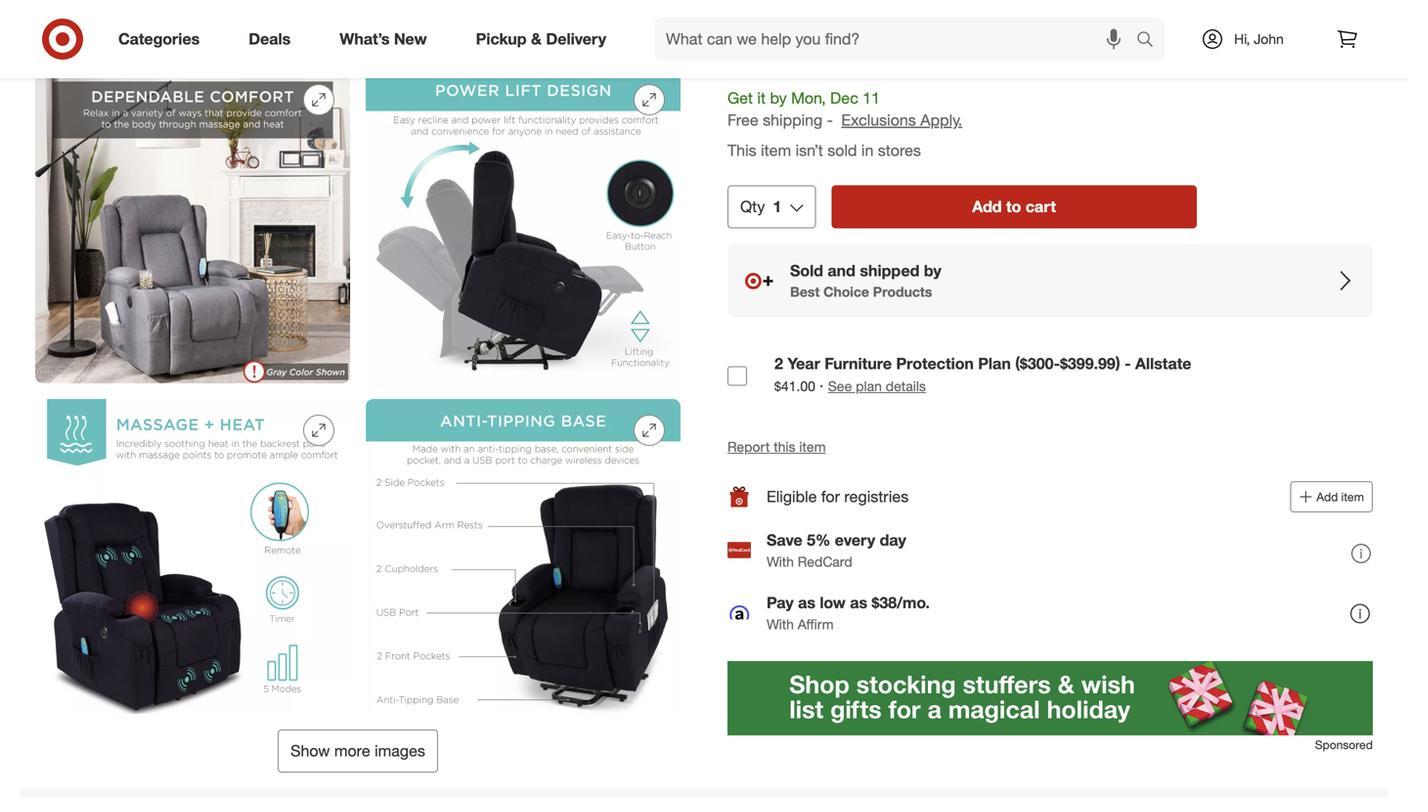 Task type: describe. For each thing, give the bounding box(es) containing it.
sold
[[790, 261, 824, 280]]

by inside sold and shipped by best choice products
[[924, 261, 942, 280]]

show more images button
[[278, 730, 438, 773]]

pay
[[767, 593, 794, 612]]

what's new link
[[323, 18, 452, 61]]

add item button
[[1291, 481, 1373, 512]]

see
[[828, 378, 852, 395]]

1
[[773, 197, 782, 216]]

edit location
[[841, 59, 917, 77]]

$38/mo.
[[872, 593, 930, 612]]

edit location button
[[840, 57, 918, 79]]

choice
[[824, 283, 870, 300]]

11
[[863, 88, 881, 107]]

search button
[[1128, 18, 1175, 65]]

low
[[820, 593, 846, 612]]

report this item
[[728, 438, 826, 455]]

eligible
[[767, 487, 817, 506]]

What can we help you find? suggestions appear below search field
[[654, 18, 1142, 61]]

exclusions
[[842, 111, 916, 130]]

get it by mon, dec 11 free shipping - exclusions apply.
[[728, 88, 963, 130]]

allstate
[[1136, 354, 1192, 373]]

for
[[822, 487, 840, 506]]

shipped
[[860, 261, 920, 280]]

cart
[[1026, 197, 1057, 216]]

protection
[[897, 354, 974, 373]]

sold and shipped by best choice products
[[790, 261, 942, 300]]

qty
[[741, 197, 765, 216]]

eligible for registries
[[767, 487, 909, 506]]

redcard
[[798, 553, 853, 570]]

it
[[758, 88, 766, 107]]

item for this
[[761, 141, 792, 160]]

2 year furniture protection plan ($300-$399.99) - allstate $41.00 · see plan details
[[775, 354, 1192, 395]]

image gallery element
[[35, 0, 681, 773]]

75001
[[785, 58, 828, 77]]

- inside get it by mon, dec 11 free shipping - exclusions apply.
[[827, 111, 833, 130]]

edit
[[841, 59, 865, 77]]

exclusions apply. link
[[842, 111, 963, 130]]

ship to 75001
[[728, 58, 828, 77]]

day
[[880, 531, 907, 550]]

free
[[728, 111, 759, 130]]

pickup
[[476, 29, 527, 48]]

images
[[375, 742, 425, 761]]

·
[[820, 376, 824, 395]]

with inside save 5% every day with redcard
[[767, 553, 794, 570]]

1 as from the left
[[798, 593, 816, 612]]

this item isn't sold in stores
[[728, 141, 921, 160]]

categories
[[118, 29, 200, 48]]

shipping
[[763, 111, 823, 130]]

every
[[835, 531, 876, 550]]

by inside get it by mon, dec 11 free shipping - exclusions apply.
[[770, 88, 787, 107]]

pay as low as $38/mo. with affirm
[[767, 593, 930, 633]]

add for add to cart
[[973, 197, 1002, 216]]

advertisement region
[[728, 661, 1373, 736]]

pickup & delivery
[[476, 29, 607, 48]]

in
[[862, 141, 874, 160]]

best choice products electric power lift linen recliner massage chair furniture w/ usb port, heat, cupholders, 5 of 9 image
[[366, 399, 681, 714]]

and
[[828, 261, 856, 280]]

$41.00
[[775, 378, 816, 395]]

this
[[774, 438, 796, 455]]

deals
[[249, 29, 291, 48]]

stores
[[878, 141, 921, 160]]

registries
[[845, 487, 909, 506]]

pickup & delivery link
[[459, 18, 631, 61]]

more
[[334, 742, 370, 761]]

details
[[886, 378, 926, 395]]

qty 1
[[741, 197, 782, 216]]

add to cart
[[973, 197, 1057, 216]]

location
[[868, 59, 917, 77]]



Task type: vqa. For each thing, say whether or not it's contained in the screenshot.
$4.75
no



Task type: locate. For each thing, give the bounding box(es) containing it.
-
[[827, 111, 833, 130], [1125, 354, 1131, 373]]

to
[[765, 58, 780, 77], [1007, 197, 1022, 216]]

best
[[790, 283, 820, 300]]

sponsored
[[1316, 737, 1373, 752]]

1 horizontal spatial add
[[1317, 489, 1339, 504]]

best choice products electric power lift linen recliner massage chair furniture w/ usb port, heat, cupholders, 4 of 9 image
[[35, 399, 350, 714]]

with inside pay as low as $38/mo. with affirm
[[767, 616, 794, 633]]

apply.
[[921, 111, 963, 130]]

hi, john
[[1235, 30, 1284, 47]]

0 horizontal spatial add
[[973, 197, 1002, 216]]

add
[[973, 197, 1002, 216], [1317, 489, 1339, 504]]

sold
[[828, 141, 857, 160]]

0 vertical spatial by
[[770, 88, 787, 107]]

best choice products electric power lift linen recliner massage chair furniture w/ usb port, heat, cupholders, 1 of 9 image
[[35, 0, 681, 53]]

hi,
[[1235, 30, 1251, 47]]

best choice products electric power lift linen recliner massage chair furniture w/ usb port, heat, cupholders, 3 of 9 image
[[366, 68, 681, 383]]

to right ship
[[765, 58, 780, 77]]

categories link
[[102, 18, 224, 61]]

None checkbox
[[728, 366, 747, 386]]

0 vertical spatial item
[[761, 141, 792, 160]]

1 horizontal spatial as
[[850, 593, 868, 612]]

search
[[1128, 31, 1175, 50]]

1 horizontal spatial to
[[1007, 197, 1022, 216]]

item inside fulfillment "region"
[[761, 141, 792, 160]]

as
[[798, 593, 816, 612], [850, 593, 868, 612]]

by right it
[[770, 88, 787, 107]]

furniture
[[825, 354, 892, 373]]

show
[[291, 742, 330, 761]]

&
[[531, 29, 542, 48]]

plan
[[856, 378, 882, 395]]

($300-
[[1016, 354, 1061, 373]]

with
[[767, 553, 794, 570], [767, 616, 794, 633]]

this
[[728, 141, 757, 160]]

item
[[761, 141, 792, 160], [800, 438, 826, 455], [1342, 489, 1365, 504]]

see plan details button
[[828, 377, 926, 396]]

by up "products"
[[924, 261, 942, 280]]

0 vertical spatial -
[[827, 111, 833, 130]]

fulfillment region
[[728, 57, 1373, 317]]

1 horizontal spatial -
[[1125, 354, 1131, 373]]

best choice products electric power lift linen recliner massage chair furniture w/ usb port, heat, cupholders, 2 of 9 image
[[35, 68, 350, 383]]

0 horizontal spatial item
[[761, 141, 792, 160]]

add to cart button
[[832, 185, 1197, 228]]

new
[[394, 29, 427, 48]]

ship
[[728, 58, 761, 77]]

- left allstate
[[1125, 354, 1131, 373]]

add for add item
[[1317, 489, 1339, 504]]

john
[[1254, 30, 1284, 47]]

2 horizontal spatial item
[[1342, 489, 1365, 504]]

0 vertical spatial add
[[973, 197, 1002, 216]]

1 vertical spatial to
[[1007, 197, 1022, 216]]

1 horizontal spatial item
[[800, 438, 826, 455]]

0 horizontal spatial as
[[798, 593, 816, 612]]

plan
[[979, 354, 1011, 373]]

what's
[[340, 29, 390, 48]]

2 with from the top
[[767, 616, 794, 633]]

2 vertical spatial item
[[1342, 489, 1365, 504]]

mon,
[[791, 88, 826, 107]]

year
[[788, 354, 821, 373]]

to for ship
[[765, 58, 780, 77]]

5%
[[807, 531, 831, 550]]

isn't
[[796, 141, 824, 160]]

2
[[775, 354, 783, 373]]

deals link
[[232, 18, 315, 61]]

what's new
[[340, 29, 427, 48]]

1 with from the top
[[767, 553, 794, 570]]

1 vertical spatial item
[[800, 438, 826, 455]]

get
[[728, 88, 753, 107]]

$399.99)
[[1061, 354, 1121, 373]]

by
[[770, 88, 787, 107], [924, 261, 942, 280]]

as right 'low'
[[850, 593, 868, 612]]

1 vertical spatial with
[[767, 616, 794, 633]]

save 5% every day with redcard
[[767, 531, 907, 570]]

save
[[767, 531, 803, 550]]

affirm
[[798, 616, 834, 633]]

to inside button
[[1007, 197, 1022, 216]]

item for add
[[1342, 489, 1365, 504]]

0 horizontal spatial -
[[827, 111, 833, 130]]

report
[[728, 438, 770, 455]]

1 horizontal spatial by
[[924, 261, 942, 280]]

dec
[[831, 88, 859, 107]]

add inside fulfillment "region"
[[973, 197, 1002, 216]]

add item
[[1317, 489, 1365, 504]]

0 horizontal spatial to
[[765, 58, 780, 77]]

- inside 2 year furniture protection plan ($300-$399.99) - allstate $41.00 · see plan details
[[1125, 354, 1131, 373]]

- down dec
[[827, 111, 833, 130]]

with down pay
[[767, 616, 794, 633]]

as up affirm
[[798, 593, 816, 612]]

report this item button
[[728, 437, 826, 457]]

0 horizontal spatial by
[[770, 88, 787, 107]]

1 vertical spatial add
[[1317, 489, 1339, 504]]

0 vertical spatial to
[[765, 58, 780, 77]]

products
[[873, 283, 933, 300]]

2 as from the left
[[850, 593, 868, 612]]

1 vertical spatial -
[[1125, 354, 1131, 373]]

delivery
[[546, 29, 607, 48]]

to for add
[[1007, 197, 1022, 216]]

with down save
[[767, 553, 794, 570]]

1 vertical spatial by
[[924, 261, 942, 280]]

to left cart
[[1007, 197, 1022, 216]]

show more images
[[291, 742, 425, 761]]

0 vertical spatial with
[[767, 553, 794, 570]]



